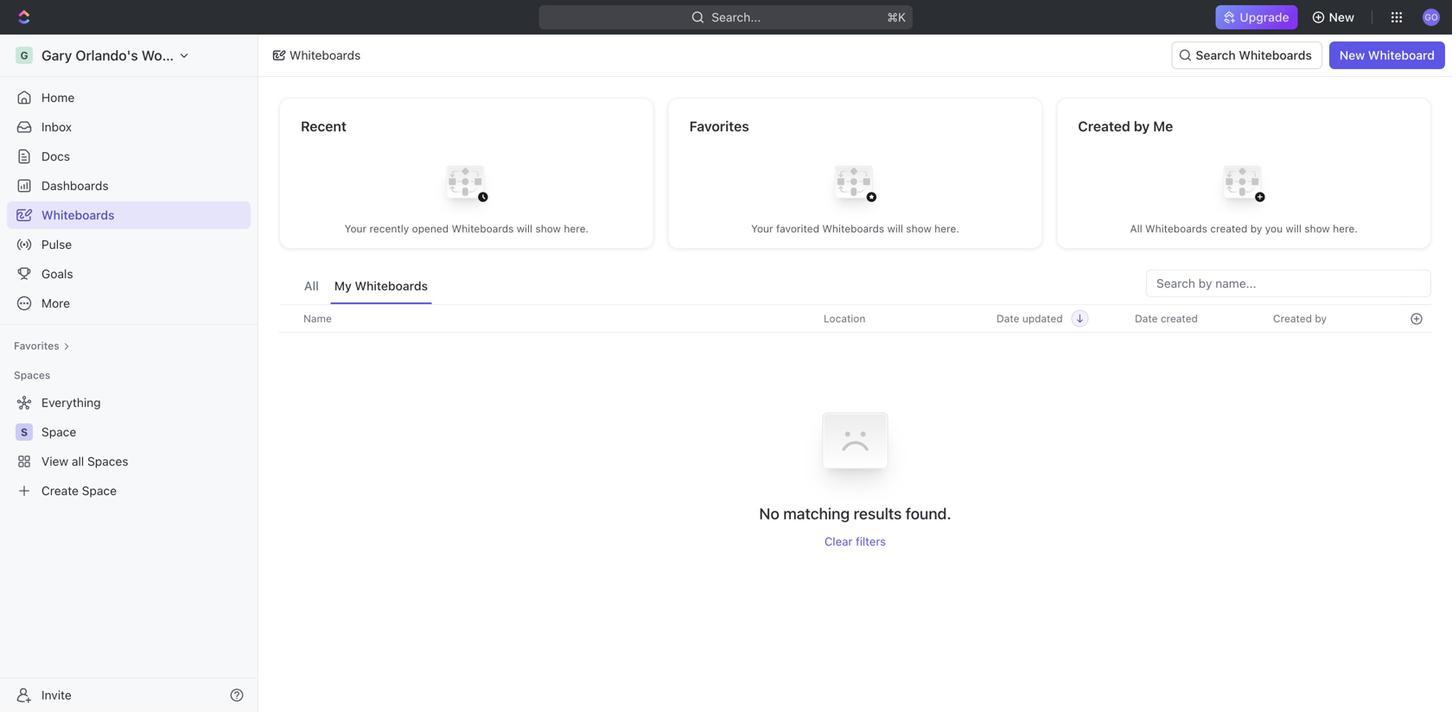Task type: describe. For each thing, give the bounding box(es) containing it.
found.
[[906, 505, 952, 523]]

pulse link
[[7, 231, 251, 259]]

me
[[1154, 118, 1174, 134]]

dashboards link
[[7, 172, 251, 200]]

workspace
[[142, 47, 213, 64]]

clear filters button
[[825, 535, 886, 549]]

all
[[72, 454, 84, 469]]

my whiteboards button
[[330, 270, 432, 304]]

search
[[1196, 48, 1236, 62]]

create
[[42, 484, 79, 498]]

all whiteboards created by you will show here.
[[1131, 223, 1358, 235]]

your for recent
[[345, 223, 367, 235]]

date for date updated
[[997, 313, 1020, 325]]

tab list containing all
[[300, 270, 432, 304]]

name
[[303, 313, 332, 325]]

go button
[[1418, 3, 1446, 31]]

goals link
[[7, 260, 251, 288]]

my
[[334, 279, 352, 293]]

space inside create space link
[[82, 484, 117, 498]]

space, , element
[[16, 424, 33, 441]]

date created
[[1135, 313, 1198, 325]]

space link
[[42, 418, 247, 446]]

favorited
[[776, 223, 820, 235]]

new button
[[1305, 3, 1365, 31]]

filters
[[856, 535, 886, 549]]

new for new
[[1329, 10, 1355, 24]]

you
[[1266, 223, 1283, 235]]

no data image
[[804, 390, 907, 504]]

created for created by me
[[1078, 118, 1131, 134]]

everything
[[42, 396, 101, 410]]

inbox link
[[7, 113, 251, 141]]

3 here. from the left
[[1333, 223, 1358, 235]]

all for all whiteboards created by you will show here.
[[1131, 223, 1143, 235]]

new whiteboard
[[1340, 48, 1435, 62]]

gary orlando's workspace
[[42, 47, 213, 64]]

no matching results found. row
[[279, 390, 1432, 549]]

date updated
[[997, 313, 1063, 325]]

space inside space link
[[42, 425, 76, 439]]

row containing name
[[279, 304, 1432, 333]]

search whiteboards button
[[1172, 42, 1323, 69]]

home link
[[7, 84, 251, 112]]

matching
[[784, 505, 850, 523]]

sidebar navigation
[[0, 35, 262, 712]]

date updated button
[[987, 305, 1089, 332]]

search whiteboards
[[1196, 48, 1312, 62]]

all button
[[300, 270, 323, 304]]

whiteboard
[[1369, 48, 1435, 62]]

search...
[[712, 10, 761, 24]]

whiteboards link
[[7, 201, 251, 229]]

created inside button
[[1161, 313, 1198, 325]]

my whiteboards
[[334, 279, 428, 293]]

created by
[[1274, 313, 1327, 325]]

favorites button
[[7, 335, 77, 356]]

1 show from the left
[[536, 223, 561, 235]]

1 here. from the left
[[564, 223, 589, 235]]

view all spaces
[[42, 454, 128, 469]]

go
[[1425, 12, 1439, 22]]

⌘k
[[888, 10, 906, 24]]

docs
[[42, 149, 70, 163]]

new for new whiteboard
[[1340, 48, 1365, 62]]

more button
[[7, 290, 251, 317]]

created for created by
[[1274, 313, 1312, 325]]

2 show from the left
[[906, 223, 932, 235]]

no created by me whiteboards image
[[1210, 153, 1279, 222]]



Task type: locate. For each thing, give the bounding box(es) containing it.
recently
[[370, 223, 409, 235]]

new up new whiteboard
[[1329, 10, 1355, 24]]

new down new button
[[1340, 48, 1365, 62]]

date inside "button"
[[997, 313, 1020, 325]]

by for created by
[[1315, 313, 1327, 325]]

2 horizontal spatial here.
[[1333, 223, 1358, 235]]

0 horizontal spatial by
[[1134, 118, 1150, 134]]

1 vertical spatial spaces
[[87, 454, 128, 469]]

tab list
[[300, 270, 432, 304]]

Search by name... text field
[[1157, 271, 1421, 297]]

0 vertical spatial favorites
[[690, 118, 749, 134]]

everything link
[[7, 389, 247, 417]]

0 horizontal spatial spaces
[[14, 369, 50, 381]]

1 horizontal spatial favorites
[[690, 118, 749, 134]]

0 horizontal spatial will
[[517, 223, 533, 235]]

results
[[854, 505, 902, 523]]

1 your from the left
[[345, 223, 367, 235]]

0 horizontal spatial show
[[536, 223, 561, 235]]

1 horizontal spatial show
[[906, 223, 932, 235]]

clear filters
[[825, 535, 886, 549]]

clear
[[825, 535, 853, 549]]

your recently opened whiteboards will show here.
[[345, 223, 589, 235]]

space up view
[[42, 425, 76, 439]]

your left favorited
[[751, 223, 774, 235]]

1 vertical spatial new
[[1340, 48, 1365, 62]]

space
[[42, 425, 76, 439], [82, 484, 117, 498]]

dashboards
[[42, 179, 109, 193]]

1 vertical spatial favorites
[[14, 340, 59, 352]]

new
[[1329, 10, 1355, 24], [1340, 48, 1365, 62]]

1 horizontal spatial by
[[1251, 223, 1263, 235]]

g
[[20, 49, 28, 61]]

1 horizontal spatial date
[[1135, 313, 1158, 325]]

invite
[[42, 688, 72, 703]]

2 date from the left
[[1135, 313, 1158, 325]]

1 date from the left
[[997, 313, 1020, 325]]

by left you
[[1251, 223, 1263, 235]]

0 horizontal spatial space
[[42, 425, 76, 439]]

1 horizontal spatial here.
[[935, 223, 960, 235]]

by down search by name... text field
[[1315, 313, 1327, 325]]

0 vertical spatial new
[[1329, 10, 1355, 24]]

1 vertical spatial by
[[1251, 223, 1263, 235]]

here.
[[564, 223, 589, 235], [935, 223, 960, 235], [1333, 223, 1358, 235]]

all for all
[[304, 279, 319, 293]]

s
[[21, 426, 28, 438]]

all inside button
[[304, 279, 319, 293]]

2 horizontal spatial will
[[1286, 223, 1302, 235]]

by
[[1134, 118, 1150, 134], [1251, 223, 1263, 235], [1315, 313, 1327, 325]]

opened
[[412, 223, 449, 235]]

home
[[42, 90, 75, 105]]

spaces inside view all spaces 'link'
[[87, 454, 128, 469]]

show
[[536, 223, 561, 235], [906, 223, 932, 235], [1305, 223, 1330, 235]]

1 vertical spatial created
[[1274, 313, 1312, 325]]

tree containing everything
[[7, 389, 251, 505]]

1 horizontal spatial created
[[1274, 313, 1312, 325]]

goals
[[42, 267, 73, 281]]

created by me
[[1078, 118, 1174, 134]]

1 vertical spatial all
[[304, 279, 319, 293]]

2 horizontal spatial show
[[1305, 223, 1330, 235]]

1 vertical spatial created
[[1161, 313, 1198, 325]]

created left me
[[1078, 118, 1131, 134]]

2 vertical spatial by
[[1315, 313, 1327, 325]]

date inside button
[[1135, 313, 1158, 325]]

new inside new button
[[1329, 10, 1355, 24]]

1 vertical spatial space
[[82, 484, 117, 498]]

tree
[[7, 389, 251, 505]]

whiteboards inside sidebar navigation
[[42, 208, 115, 222]]

by left me
[[1134, 118, 1150, 134]]

updated
[[1023, 313, 1063, 325]]

favorites
[[690, 118, 749, 134], [14, 340, 59, 352]]

all
[[1131, 223, 1143, 235], [304, 279, 319, 293]]

1 horizontal spatial created
[[1211, 223, 1248, 235]]

no matching results found. table
[[279, 304, 1432, 549]]

date created button
[[1125, 305, 1209, 332]]

your left recently
[[345, 223, 367, 235]]

pulse
[[42, 237, 72, 252]]

spaces down favorites button
[[14, 369, 50, 381]]

no favorited whiteboards image
[[821, 153, 890, 222]]

date
[[997, 313, 1020, 325], [1135, 313, 1158, 325]]

created down search by name... text field
[[1274, 313, 1312, 325]]

your for favorites
[[751, 223, 774, 235]]

1 horizontal spatial will
[[888, 223, 903, 235]]

your favorited whiteboards will show here.
[[751, 223, 960, 235]]

0 vertical spatial space
[[42, 425, 76, 439]]

created
[[1078, 118, 1131, 134], [1274, 313, 1312, 325]]

create space link
[[7, 477, 247, 505]]

2 here. from the left
[[935, 223, 960, 235]]

will
[[517, 223, 533, 235], [888, 223, 903, 235], [1286, 223, 1302, 235]]

0 vertical spatial all
[[1131, 223, 1143, 235]]

orlando's
[[76, 47, 138, 64]]

created inside row
[[1274, 313, 1312, 325]]

0 vertical spatial created
[[1211, 223, 1248, 235]]

date for date created
[[1135, 313, 1158, 325]]

1 horizontal spatial your
[[751, 223, 774, 235]]

0 horizontal spatial all
[[304, 279, 319, 293]]

by inside no matching results found. table
[[1315, 313, 1327, 325]]

docs link
[[7, 143, 251, 170]]

by for created by me
[[1134, 118, 1150, 134]]

no matching results found.
[[759, 505, 952, 523]]

location
[[824, 313, 866, 325]]

0 horizontal spatial created
[[1078, 118, 1131, 134]]

0 vertical spatial created
[[1078, 118, 1131, 134]]

favorites inside button
[[14, 340, 59, 352]]

2 your from the left
[[751, 223, 774, 235]]

1 horizontal spatial spaces
[[87, 454, 128, 469]]

no
[[759, 505, 780, 523]]

0 horizontal spatial date
[[997, 313, 1020, 325]]

tree inside sidebar navigation
[[7, 389, 251, 505]]

3 will from the left
[[1286, 223, 1302, 235]]

new inside new whiteboard button
[[1340, 48, 1365, 62]]

new whiteboard button
[[1330, 42, 1446, 69]]

space down "view all spaces"
[[82, 484, 117, 498]]

row
[[279, 304, 1432, 333]]

1 will from the left
[[517, 223, 533, 235]]

upgrade
[[1240, 10, 1290, 24]]

0 vertical spatial spaces
[[14, 369, 50, 381]]

0 horizontal spatial here.
[[564, 223, 589, 235]]

2 horizontal spatial by
[[1315, 313, 1327, 325]]

whiteboards
[[290, 48, 361, 62], [1239, 48, 1312, 62], [42, 208, 115, 222], [452, 223, 514, 235], [823, 223, 885, 235], [1146, 223, 1208, 235], [355, 279, 428, 293]]

more
[[42, 296, 70, 310]]

view
[[42, 454, 68, 469]]

recent
[[301, 118, 347, 134]]

1 horizontal spatial all
[[1131, 223, 1143, 235]]

0 horizontal spatial created
[[1161, 313, 1198, 325]]

3 show from the left
[[1305, 223, 1330, 235]]

1 horizontal spatial space
[[82, 484, 117, 498]]

0 vertical spatial by
[[1134, 118, 1150, 134]]

spaces right all
[[87, 454, 128, 469]]

no recent whiteboards image
[[432, 153, 501, 222]]

inbox
[[42, 120, 72, 134]]

gary orlando's workspace, , element
[[16, 47, 33, 64]]

upgrade link
[[1216, 5, 1298, 29]]

create space
[[42, 484, 117, 498]]

created
[[1211, 223, 1248, 235], [1161, 313, 1198, 325]]

0 horizontal spatial your
[[345, 223, 367, 235]]

0 horizontal spatial favorites
[[14, 340, 59, 352]]

2 will from the left
[[888, 223, 903, 235]]

your
[[345, 223, 367, 235], [751, 223, 774, 235]]

view all spaces link
[[7, 448, 247, 476]]

gary
[[42, 47, 72, 64]]

spaces
[[14, 369, 50, 381], [87, 454, 128, 469]]



Task type: vqa. For each thing, say whether or not it's contained in the screenshot.
middle show
yes



